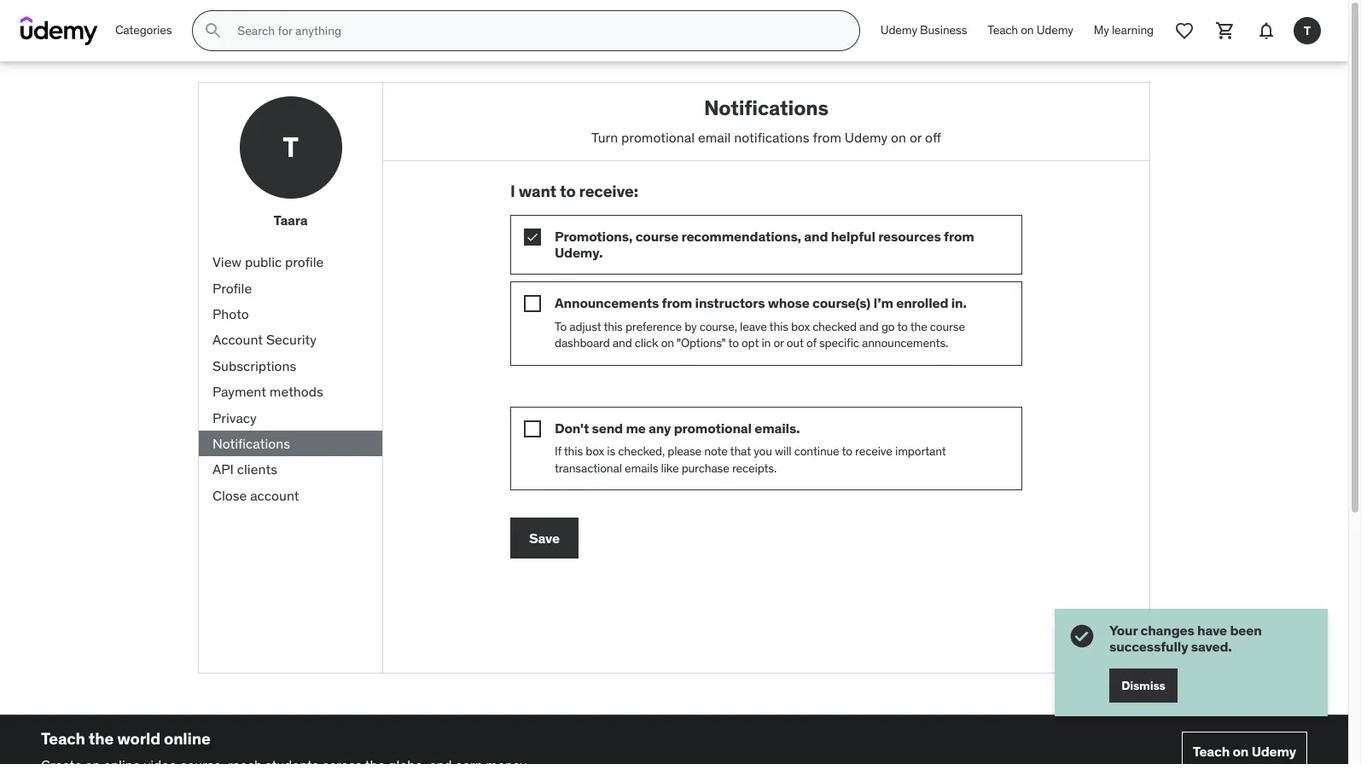 Task type: locate. For each thing, give the bounding box(es) containing it.
2 horizontal spatial this
[[770, 319, 789, 334]]

from right resources
[[944, 228, 975, 245]]

instructors
[[695, 295, 765, 312]]

promotions,
[[555, 228, 633, 245]]

want
[[519, 181, 557, 202]]

1 vertical spatial teach on udemy
[[1193, 744, 1297, 761]]

1 horizontal spatial or
[[910, 129, 922, 146]]

0 horizontal spatial teach
[[41, 729, 85, 750]]

1 vertical spatial notifications
[[213, 435, 290, 452]]

and left the helpful
[[804, 228, 828, 245]]

the up announcements.
[[911, 319, 928, 334]]

small image for don't send me any promotional emails.
[[524, 421, 541, 438]]

notifications inside notifications link
[[213, 435, 290, 452]]

0 vertical spatial promotional
[[622, 129, 695, 146]]

notifications for notifications turn promotional email notifications from udemy on or off
[[704, 95, 829, 121]]

udemy inside notifications turn promotional email notifications from udemy on or off
[[845, 129, 888, 146]]

changes
[[1141, 622, 1195, 639]]

profile
[[213, 280, 252, 297]]

that
[[730, 444, 751, 459]]

0 vertical spatial t
[[1304, 23, 1311, 38]]

from right notifications
[[813, 129, 842, 146]]

0 vertical spatial teach on udemy link
[[978, 10, 1084, 51]]

api clients link
[[199, 457, 382, 483]]

this down announcements
[[604, 319, 623, 334]]

learning
[[1112, 22, 1154, 38]]

checked,
[[618, 444, 665, 459]]

teach on udemy
[[988, 22, 1074, 38], [1193, 744, 1297, 761]]

announcements
[[555, 295, 659, 312]]

dismiss button
[[1110, 669, 1178, 703]]

2 vertical spatial small image
[[524, 421, 541, 438]]

this up in
[[770, 319, 789, 334]]

the left 'world'
[[89, 729, 114, 750]]

taara
[[274, 212, 308, 229]]

dashboard
[[555, 336, 610, 351]]

your changes have been successfully saved. status
[[1055, 609, 1328, 717]]

continue
[[794, 444, 840, 459]]

view
[[213, 254, 242, 271]]

account security
[[213, 332, 317, 349]]

subscriptions
[[213, 357, 296, 375]]

adjust
[[570, 319, 601, 334]]

on
[[1021, 22, 1034, 38], [891, 129, 907, 146], [661, 336, 674, 351], [1233, 744, 1249, 761]]

on inside notifications turn promotional email notifications from udemy on or off
[[891, 129, 907, 146]]

opt
[[742, 336, 759, 351]]

0 vertical spatial from
[[813, 129, 842, 146]]

box
[[791, 319, 810, 334], [586, 444, 604, 459]]

2 small image from the top
[[524, 296, 541, 313]]

or
[[910, 129, 922, 146], [774, 336, 784, 351]]

categories button
[[105, 10, 182, 51]]

i'm
[[874, 295, 894, 312]]

0 vertical spatial or
[[910, 129, 922, 146]]

to right go
[[898, 319, 908, 334]]

course
[[636, 228, 679, 245], [930, 319, 965, 334]]

email
[[698, 129, 731, 146]]

course right promotions,
[[636, 228, 679, 245]]

been
[[1230, 622, 1262, 639]]

payment
[[213, 383, 266, 400]]

please
[[668, 444, 702, 459]]

1 horizontal spatial and
[[804, 228, 828, 245]]

small image left announcements
[[524, 296, 541, 313]]

1 vertical spatial or
[[774, 336, 784, 351]]

methods
[[270, 383, 323, 400]]

payment methods link
[[199, 379, 382, 405]]

notifications
[[704, 95, 829, 121], [213, 435, 290, 452]]

notifications link
[[199, 431, 382, 457]]

1 vertical spatial small image
[[524, 296, 541, 313]]

send
[[592, 420, 623, 437]]

1 vertical spatial from
[[944, 228, 975, 245]]

promotional inside don't send me any promotional emails. if this box is checked, please note that you will continue to receive important transactional emails like purchase receipts.
[[674, 420, 752, 437]]

off
[[925, 129, 941, 146]]

the
[[911, 319, 928, 334], [89, 729, 114, 750]]

online
[[164, 729, 211, 750]]

teach
[[988, 22, 1018, 38], [41, 729, 85, 750], [1193, 744, 1230, 761]]

1 vertical spatial the
[[89, 729, 114, 750]]

to left receive
[[842, 444, 853, 459]]

t up taara
[[283, 130, 299, 165]]

small image left don't
[[524, 421, 541, 438]]

0 horizontal spatial the
[[89, 729, 114, 750]]

promotional up note
[[674, 420, 752, 437]]

0 horizontal spatial teach on udemy
[[988, 22, 1074, 38]]

2 horizontal spatial teach
[[1193, 744, 1230, 761]]

0 vertical spatial notifications
[[704, 95, 829, 121]]

1 horizontal spatial notifications
[[704, 95, 829, 121]]

or right in
[[774, 336, 784, 351]]

1 horizontal spatial the
[[911, 319, 928, 334]]

account
[[250, 487, 299, 504]]

0 horizontal spatial this
[[564, 444, 583, 459]]

this inside don't send me any promotional emails. if this box is checked, please note that you will continue to receive important transactional emails like purchase receipts.
[[564, 444, 583, 459]]

1 horizontal spatial box
[[791, 319, 810, 334]]

0 vertical spatial teach on udemy
[[988, 22, 1074, 38]]

box left "is"
[[586, 444, 604, 459]]

"options"
[[677, 336, 726, 351]]

1 vertical spatial promotional
[[674, 420, 752, 437]]

0 vertical spatial the
[[911, 319, 928, 334]]

1 horizontal spatial t
[[1304, 23, 1311, 38]]

security
[[266, 332, 317, 349]]

receive:
[[579, 181, 638, 202]]

save button
[[510, 518, 579, 559]]

1 vertical spatial course
[[930, 319, 965, 334]]

1 vertical spatial teach on udemy link
[[1182, 732, 1308, 765]]

2 horizontal spatial from
[[944, 228, 975, 245]]

your changes have been successfully saved.
[[1110, 622, 1262, 655]]

0 horizontal spatial from
[[662, 295, 693, 312]]

3 small image from the top
[[524, 421, 541, 438]]

2 vertical spatial and
[[613, 336, 632, 351]]

teach the world online
[[41, 729, 211, 750]]

1 horizontal spatial from
[[813, 129, 842, 146]]

teach on udemy for left teach on udemy link
[[988, 22, 1074, 38]]

from up by in the top of the page
[[662, 295, 693, 312]]

or left "off"
[[910, 129, 922, 146]]

0 horizontal spatial course
[[636, 228, 679, 245]]

and inside promotions, course recommendations, and helpful resources from udemy.
[[804, 228, 828, 245]]

helpful
[[831, 228, 876, 245]]

announcements.
[[862, 336, 949, 351]]

purchase
[[682, 461, 730, 476]]

course down in.
[[930, 319, 965, 334]]

notifications inside notifications turn promotional email notifications from udemy on or off
[[704, 95, 829, 121]]

0 horizontal spatial box
[[586, 444, 604, 459]]

box up out at the top right of the page
[[791, 319, 810, 334]]

1 horizontal spatial teach on udemy
[[1193, 744, 1297, 761]]

from inside announcements from instructors whose course(s) i'm enrolled in. to adjust this preference by course, leave this box checked and go to the  course dashboard and click on "options" to opt in or out of specific announcements.
[[662, 295, 693, 312]]

0 vertical spatial course
[[636, 228, 679, 245]]

1 horizontal spatial teach
[[988, 22, 1018, 38]]

subscriptions link
[[199, 353, 382, 379]]

notifications up clients
[[213, 435, 290, 452]]

1 small image from the top
[[524, 229, 541, 246]]

submit search image
[[203, 20, 224, 41]]

from
[[813, 129, 842, 146], [944, 228, 975, 245], [662, 295, 693, 312]]

i
[[510, 181, 515, 202]]

world
[[117, 729, 160, 750]]

public
[[245, 254, 282, 271]]

0 vertical spatial box
[[791, 319, 810, 334]]

2 horizontal spatial and
[[860, 319, 879, 334]]

turn
[[592, 129, 618, 146]]

and left go
[[860, 319, 879, 334]]

my learning link
[[1084, 10, 1164, 51]]

1 horizontal spatial course
[[930, 319, 965, 334]]

1 vertical spatial t
[[283, 130, 299, 165]]

from inside notifications turn promotional email notifications from udemy on or off
[[813, 129, 842, 146]]

close
[[213, 487, 247, 504]]

promotional
[[622, 129, 695, 146], [674, 420, 752, 437]]

specific
[[819, 336, 859, 351]]

1 vertical spatial box
[[586, 444, 604, 459]]

this right if
[[564, 444, 583, 459]]

recommendations,
[[682, 228, 801, 245]]

0 vertical spatial small image
[[524, 229, 541, 246]]

0 vertical spatial and
[[804, 228, 828, 245]]

to left opt
[[729, 336, 739, 351]]

leave
[[740, 319, 767, 334]]

teach on udemy for rightmost teach on udemy link
[[1193, 744, 1297, 761]]

to right want
[[560, 181, 576, 202]]

t right notifications icon
[[1304, 23, 1311, 38]]

0 horizontal spatial or
[[774, 336, 784, 351]]

on inside announcements from instructors whose course(s) i'm enrolled in. to adjust this preference by course, leave this box checked and go to the  course dashboard and click on "options" to opt in or out of specific announcements.
[[661, 336, 674, 351]]

0 horizontal spatial notifications
[[213, 435, 290, 452]]

or inside announcements from instructors whose course(s) i'm enrolled in. to adjust this preference by course, leave this box checked and go to the  course dashboard and click on "options" to opt in or out of specific announcements.
[[774, 336, 784, 351]]

course inside promotions, course recommendations, and helpful resources from udemy.
[[636, 228, 679, 245]]

small image
[[524, 229, 541, 246], [524, 296, 541, 313], [524, 421, 541, 438]]

your
[[1110, 622, 1138, 639]]

0 horizontal spatial and
[[613, 336, 632, 351]]

by
[[685, 319, 697, 334]]

transactional
[[555, 461, 622, 476]]

receipts.
[[732, 461, 777, 476]]

2 vertical spatial from
[[662, 295, 693, 312]]

promotional right turn
[[622, 129, 695, 146]]

1 horizontal spatial this
[[604, 319, 623, 334]]

small image down want
[[524, 229, 541, 246]]

and left click
[[613, 336, 632, 351]]

notifications up notifications
[[704, 95, 829, 121]]



Task type: vqa. For each thing, say whether or not it's contained in the screenshot.
'lectures' for activities
no



Task type: describe. For each thing, give the bounding box(es) containing it.
teach for rightmost teach on udemy link
[[1193, 744, 1230, 761]]

save
[[529, 530, 560, 547]]

notifications turn promotional email notifications from udemy on or off
[[592, 95, 941, 146]]

don't send me any promotional emails. if this box is checked, please note that you will continue to receive important transactional emails like purchase receipts.
[[555, 420, 946, 476]]

successfully
[[1110, 638, 1189, 655]]

small image for promotions, course recommendations, and helpful resources from udemy.
[[524, 229, 541, 246]]

preference
[[626, 319, 682, 334]]

from inside promotions, course recommendations, and helpful resources from udemy.
[[944, 228, 975, 245]]

udemy business link
[[871, 10, 978, 51]]

0 horizontal spatial t
[[283, 130, 299, 165]]

small image for announcements from instructors whose course(s) i'm enrolled in.
[[524, 296, 541, 313]]

account
[[213, 332, 263, 349]]

udemy image
[[20, 16, 98, 45]]

teach for left teach on udemy link
[[988, 22, 1018, 38]]

if
[[555, 444, 562, 459]]

view public profile link
[[199, 249, 382, 275]]

1 vertical spatial and
[[860, 319, 879, 334]]

my learning
[[1094, 22, 1154, 38]]

close account
[[213, 487, 299, 504]]

in
[[762, 336, 771, 351]]

dismiss
[[1122, 678, 1166, 694]]

important
[[895, 444, 946, 459]]

checked
[[813, 319, 857, 334]]

you
[[754, 444, 772, 459]]

of
[[807, 336, 817, 351]]

api clients
[[213, 461, 277, 478]]

categories
[[115, 22, 172, 38]]

me
[[626, 420, 646, 437]]

photo
[[213, 306, 249, 323]]

payment methods
[[213, 383, 323, 400]]

api
[[213, 461, 234, 478]]

t inside "link"
[[1304, 23, 1311, 38]]

resources
[[879, 228, 941, 245]]

wishlist image
[[1175, 20, 1195, 41]]

any
[[649, 420, 671, 437]]

privacy
[[213, 409, 257, 426]]

emails.
[[755, 420, 800, 437]]

business
[[920, 22, 967, 38]]

1 horizontal spatial teach on udemy link
[[1182, 732, 1308, 765]]

note
[[704, 444, 728, 459]]

udemy.
[[555, 244, 603, 261]]

have
[[1198, 622, 1228, 639]]

account security link
[[199, 327, 382, 353]]

enrolled
[[896, 295, 949, 312]]

out
[[787, 336, 804, 351]]

clients
[[237, 461, 277, 478]]

the inside announcements from instructors whose course(s) i'm enrolled in. to adjust this preference by course, leave this box checked and go to the  course dashboard and click on "options" to opt in or out of specific announcements.
[[911, 319, 928, 334]]

photo link
[[199, 301, 382, 327]]

box inside announcements from instructors whose course(s) i'm enrolled in. to adjust this preference by course, leave this box checked and go to the  course dashboard and click on "options" to opt in or out of specific announcements.
[[791, 319, 810, 334]]

close account link
[[199, 483, 382, 509]]

like
[[661, 461, 679, 476]]

notifications for notifications
[[213, 435, 290, 452]]

whose
[[768, 295, 810, 312]]

saved.
[[1191, 638, 1232, 655]]

receive
[[855, 444, 893, 459]]

notifications
[[734, 129, 810, 146]]

will
[[775, 444, 792, 459]]

promotions, course recommendations, and helpful resources from udemy.
[[555, 228, 975, 261]]

i want to receive:
[[510, 181, 638, 202]]

shopping cart with 0 items image
[[1216, 20, 1236, 41]]

Search for anything text field
[[234, 16, 839, 45]]

announcements from instructors whose course(s) i'm enrolled in. to adjust this preference by course, leave this box checked and go to the  course dashboard and click on "options" to opt in or out of specific announcements.
[[555, 295, 967, 351]]

view public profile
[[213, 254, 324, 271]]

promotional inside notifications turn promotional email notifications from udemy on or off
[[622, 129, 695, 146]]

to inside don't send me any promotional emails. if this box is checked, please note that you will continue to receive important transactional emails like purchase receipts.
[[842, 444, 853, 459]]

0 horizontal spatial teach on udemy link
[[978, 10, 1084, 51]]

course(s)
[[813, 295, 871, 312]]

t link
[[1287, 10, 1328, 51]]

profile
[[285, 254, 324, 271]]

box inside don't send me any promotional emails. if this box is checked, please note that you will continue to receive important transactional emails like purchase receipts.
[[586, 444, 604, 459]]

click
[[635, 336, 659, 351]]

profile link
[[199, 275, 382, 301]]

go
[[882, 319, 895, 334]]

emails
[[625, 461, 658, 476]]

my
[[1094, 22, 1110, 38]]

course,
[[700, 319, 737, 334]]

to
[[555, 319, 567, 334]]

or inside notifications turn promotional email notifications from udemy on or off
[[910, 129, 922, 146]]

course inside announcements from instructors whose course(s) i'm enrolled in. to adjust this preference by course, leave this box checked and go to the  course dashboard and click on "options" to opt in or out of specific announcements.
[[930, 319, 965, 334]]

udemy business
[[881, 22, 967, 38]]

is
[[607, 444, 616, 459]]

privacy link
[[199, 405, 382, 431]]

notifications image
[[1257, 20, 1277, 41]]



